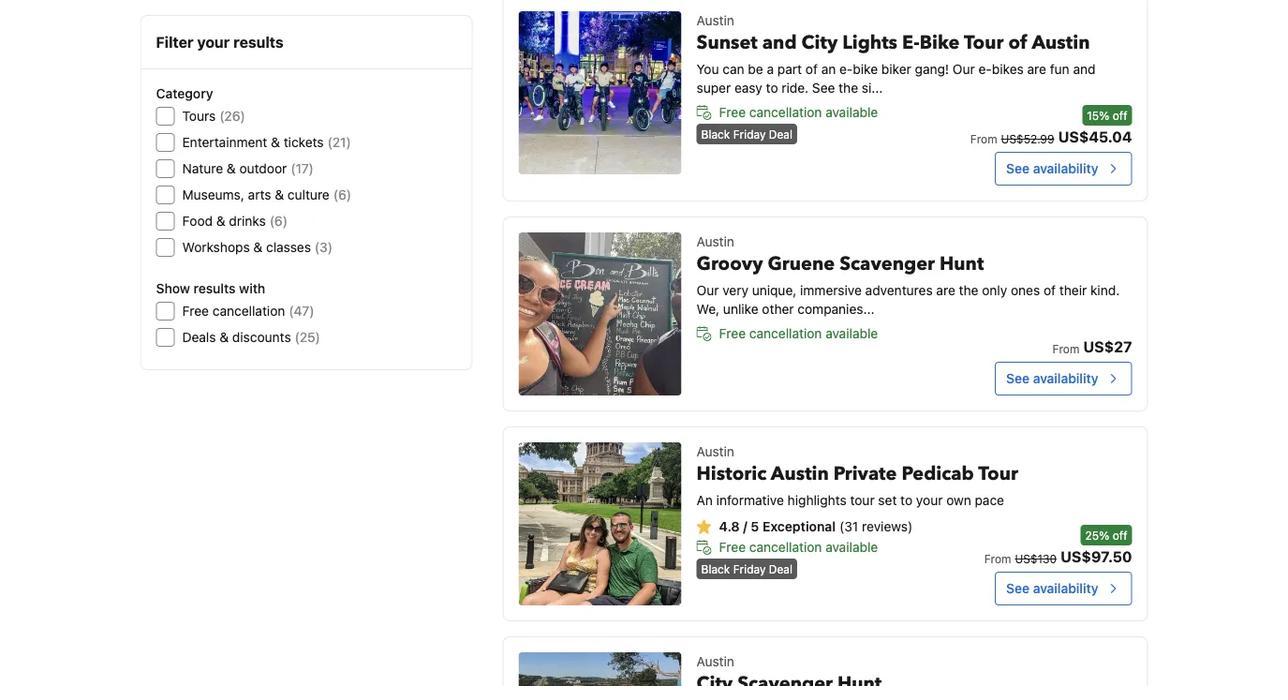 Task type: vqa. For each thing, say whether or not it's contained in the screenshot.
jan related to 15
no



Task type: describe. For each thing, give the bounding box(es) containing it.
lights
[[843, 30, 898, 56]]

category
[[156, 86, 213, 101]]

si...
[[862, 80, 883, 96]]

austin historic austin private pedicab tour an informative highlights tour set to your own pace
[[697, 444, 1019, 508]]

the inside austin groovy gruene scavenger hunt our very unique, immersive adventures are the only ones of their kind. we, unlike other companies...
[[959, 283, 979, 298]]

unique,
[[752, 283, 797, 298]]

groovy
[[697, 251, 763, 277]]

a
[[767, 61, 774, 77]]

part
[[778, 61, 802, 77]]

historic austin private pedicab tour image
[[519, 442, 682, 606]]

classes
[[266, 239, 311, 255]]

off for sunset and city lights e-bike tour of austin
[[1113, 109, 1128, 122]]

austin groovy gruene scavenger hunt our very unique, immersive adventures are the only ones of their kind. we, unlike other companies...
[[697, 234, 1120, 317]]

availability for historic austin private pedicab tour
[[1034, 581, 1099, 596]]

private
[[834, 461, 897, 487]]

from for tour
[[985, 552, 1012, 565]]

bike
[[853, 61, 878, 77]]

availability for sunset and city lights e-bike tour of austin
[[1034, 161, 1099, 176]]

& for tickets
[[271, 135, 280, 150]]

we,
[[697, 301, 720, 317]]

tour inside austin sunset and city lights e-bike tour of austin you can be a part of an e-bike biker gang! our e-bikes are fun and super easy to ride. see the si...
[[964, 30, 1004, 56]]

(17)
[[291, 161, 314, 176]]

availability for groovy gruene scavenger hunt
[[1034, 371, 1099, 386]]

(21)
[[328, 135, 351, 150]]

discounts
[[232, 329, 291, 345]]

workshops
[[182, 239, 250, 255]]

see inside austin sunset and city lights e-bike tour of austin you can be a part of an e-bike biker gang! our e-bikes are fun and super easy to ride. see the si...
[[813, 80, 836, 96]]

their
[[1060, 283, 1087, 298]]

deals & discounts (25)
[[182, 329, 320, 345]]

austin link
[[503, 636, 1149, 686]]

gruene
[[768, 251, 835, 277]]

own
[[947, 493, 972, 508]]

(25)
[[295, 329, 320, 345]]

your inside austin historic austin private pedicab tour an informative highlights tour set to your own pace
[[917, 493, 943, 508]]

unlike
[[724, 301, 759, 317]]

super
[[697, 80, 731, 96]]

from us$130 us$97.50
[[985, 548, 1133, 566]]

us$45.04
[[1059, 128, 1133, 146]]

can
[[723, 61, 745, 77]]

tickets
[[284, 135, 324, 150]]

free down 4.8
[[719, 539, 746, 555]]

outdoor
[[239, 161, 287, 176]]

tours
[[182, 108, 216, 124]]

tour
[[851, 493, 875, 508]]

& for outdoor
[[227, 161, 236, 176]]

exceptional
[[763, 519, 836, 534]]

free down unlike
[[719, 326, 746, 341]]

25% off
[[1086, 529, 1128, 542]]

2 black from the top
[[702, 562, 731, 576]]

nature & outdoor (17)
[[182, 161, 314, 176]]

museums,
[[182, 187, 245, 202]]

cancellation down exceptional
[[750, 539, 822, 555]]

austin for austin
[[697, 654, 735, 669]]

city
[[802, 30, 838, 56]]

scavenger
[[840, 251, 935, 277]]

& for discounts
[[220, 329, 229, 345]]

gang!
[[915, 61, 950, 77]]

5
[[751, 519, 759, 534]]

filter your results
[[156, 33, 284, 51]]

informative
[[717, 493, 784, 508]]

you
[[697, 61, 719, 77]]

2 black friday deal from the top
[[702, 562, 793, 576]]

4.8
[[719, 519, 740, 534]]

4.8 / 5 exceptional (31 reviews)
[[719, 519, 913, 534]]

food & drinks (6)
[[182, 213, 288, 229]]

& right arts
[[275, 187, 284, 202]]

our inside austin groovy gruene scavenger hunt our very unique, immersive adventures are the only ones of their kind. we, unlike other companies...
[[697, 283, 719, 298]]

ride.
[[782, 80, 809, 96]]

be
[[748, 61, 764, 77]]

biker
[[882, 61, 912, 77]]

sunset and city lights e-bike tour of austin image
[[519, 11, 682, 174]]

reviews)
[[862, 519, 913, 534]]

austin sunset and city lights e-bike tour of austin you can be a part of an e-bike biker gang! our e-bikes are fun and super easy to ride. see the si...
[[697, 13, 1096, 96]]

free up deals
[[182, 303, 209, 319]]

companies...
[[798, 301, 875, 317]]

pace
[[975, 493, 1005, 508]]

/
[[744, 519, 748, 534]]

(26)
[[220, 108, 245, 124]]

very
[[723, 283, 749, 298]]

deals
[[182, 329, 216, 345]]

historic
[[697, 461, 767, 487]]

other
[[762, 301, 794, 317]]

bike
[[920, 30, 960, 56]]

& for classes
[[253, 239, 263, 255]]

nature
[[182, 161, 223, 176]]

0 horizontal spatial of
[[806, 61, 818, 77]]

3 free cancellation available from the top
[[719, 539, 878, 555]]

ones
[[1011, 283, 1041, 298]]

see availability for groovy gruene scavenger hunt
[[1007, 371, 1099, 386]]

easy
[[735, 80, 763, 96]]

15% off
[[1088, 109, 1128, 122]]



Task type: locate. For each thing, give the bounding box(es) containing it.
0 vertical spatial available
[[826, 105, 878, 120]]

see down ones
[[1007, 371, 1030, 386]]

tours (26)
[[182, 108, 245, 124]]

& for drinks
[[216, 213, 226, 229]]

0 vertical spatial free cancellation available
[[719, 105, 878, 120]]

see
[[813, 80, 836, 96], [1007, 161, 1030, 176], [1007, 371, 1030, 386], [1007, 581, 1030, 596]]

2 vertical spatial from
[[985, 552, 1012, 565]]

black friday deal down easy at the top right of the page
[[702, 127, 793, 141]]

1 horizontal spatial the
[[959, 283, 979, 298]]

1 vertical spatial black friday deal
[[702, 562, 793, 576]]

and right fun
[[1074, 61, 1096, 77]]

0 horizontal spatial (6)
[[270, 213, 288, 229]]

1 vertical spatial our
[[697, 283, 719, 298]]

2 off from the top
[[1113, 529, 1128, 542]]

availability down from us$130 us$97.50
[[1034, 581, 1099, 596]]

of left their
[[1044, 283, 1056, 298]]

2 free cancellation available from the top
[[719, 326, 878, 341]]

availability down from us$27
[[1034, 371, 1099, 386]]

see down us$130
[[1007, 581, 1030, 596]]

adventures
[[866, 283, 933, 298]]

free cancellation available
[[719, 105, 878, 120], [719, 326, 878, 341], [719, 539, 878, 555]]

and
[[763, 30, 797, 56], [1074, 61, 1096, 77]]

0 vertical spatial friday
[[734, 127, 766, 141]]

show
[[156, 281, 190, 296]]

1 see availability from the top
[[1007, 161, 1099, 176]]

austin for austin groovy gruene scavenger hunt our very unique, immersive adventures are the only ones of their kind. we, unlike other companies...
[[697, 234, 735, 249]]

& right deals
[[220, 329, 229, 345]]

groovy gruene scavenger hunt image
[[519, 232, 682, 396]]

see down us$52.99
[[1007, 161, 1030, 176]]

available down (31
[[826, 539, 878, 555]]

your down pedicab
[[917, 493, 943, 508]]

1 free cancellation available from the top
[[719, 105, 878, 120]]

from inside from us$130 us$97.50
[[985, 552, 1012, 565]]

to down a
[[766, 80, 779, 96]]

0 horizontal spatial the
[[839, 80, 859, 96]]

see for lights
[[1007, 161, 1030, 176]]

0 vertical spatial are
[[1028, 61, 1047, 77]]

sunset
[[697, 30, 758, 56]]

off for historic austin private pedicab tour
[[1113, 529, 1128, 542]]

1 horizontal spatial are
[[1028, 61, 1047, 77]]

free cancellation available down exceptional
[[719, 539, 878, 555]]

set
[[879, 493, 897, 508]]

black friday deal down /
[[702, 562, 793, 576]]

black
[[702, 127, 731, 141], [702, 562, 731, 576]]

0 horizontal spatial to
[[766, 80, 779, 96]]

1 availability from the top
[[1034, 161, 1099, 176]]

museums, arts & culture (6)
[[182, 187, 351, 202]]

0 horizontal spatial our
[[697, 283, 719, 298]]

1 vertical spatial (6)
[[270, 213, 288, 229]]

1 vertical spatial see availability
[[1007, 371, 1099, 386]]

cancellation
[[750, 105, 822, 120], [213, 303, 285, 319], [750, 326, 822, 341], [750, 539, 822, 555]]

1 vertical spatial are
[[937, 283, 956, 298]]

from left us$130
[[985, 552, 1012, 565]]

e- right gang!
[[979, 61, 993, 77]]

3 available from the top
[[826, 539, 878, 555]]

1 horizontal spatial to
[[901, 493, 913, 508]]

filter
[[156, 33, 194, 51]]

1 vertical spatial the
[[959, 283, 979, 298]]

to inside austin historic austin private pedicab tour an informative highlights tour set to your own pace
[[901, 493, 913, 508]]

availability down from us$52.99 us$45.04
[[1034, 161, 1099, 176]]

results up (26)
[[233, 33, 284, 51]]

friday down easy at the top right of the page
[[734, 127, 766, 141]]

available down companies...
[[826, 326, 878, 341]]

0 vertical spatial to
[[766, 80, 779, 96]]

to inside austin sunset and city lights e-bike tour of austin you can be a part of an e-bike biker gang! our e-bikes are fun and super easy to ride. see the si...
[[766, 80, 779, 96]]

from us$27
[[1053, 338, 1133, 356]]

from for e-
[[971, 132, 998, 145]]

see availability down from us$27
[[1007, 371, 1099, 386]]

1 horizontal spatial your
[[917, 493, 943, 508]]

1 vertical spatial and
[[1074, 61, 1096, 77]]

0 horizontal spatial and
[[763, 30, 797, 56]]

us$27
[[1084, 338, 1133, 356]]

from left us$52.99
[[971, 132, 998, 145]]

us$97.50
[[1061, 548, 1133, 566]]

tour inside austin historic austin private pedicab tour an informative highlights tour set to your own pace
[[979, 461, 1019, 487]]

from inside from us$27
[[1053, 342, 1080, 355]]

show results with
[[156, 281, 265, 296]]

austin inside austin groovy gruene scavenger hunt our very unique, immersive adventures are the only ones of their kind. we, unlike other companies...
[[697, 234, 735, 249]]

deal
[[769, 127, 793, 141], [769, 562, 793, 576]]

1 off from the top
[[1113, 109, 1128, 122]]

0 vertical spatial results
[[233, 33, 284, 51]]

city scavenger hunt image
[[519, 652, 682, 686]]

black down 4.8
[[702, 562, 731, 576]]

kind.
[[1091, 283, 1120, 298]]

1 horizontal spatial and
[[1074, 61, 1096, 77]]

15%
[[1088, 109, 1110, 122]]

see availability for sunset and city lights e-bike tour of austin
[[1007, 161, 1099, 176]]

free
[[719, 105, 746, 120], [182, 303, 209, 319], [719, 326, 746, 341], [719, 539, 746, 555]]

1 vertical spatial deal
[[769, 562, 793, 576]]

&
[[271, 135, 280, 150], [227, 161, 236, 176], [275, 187, 284, 202], [216, 213, 226, 229], [253, 239, 263, 255], [220, 329, 229, 345]]

black friday deal
[[702, 127, 793, 141], [702, 562, 793, 576]]

2 availability from the top
[[1034, 371, 1099, 386]]

culture
[[288, 187, 330, 202]]

our
[[953, 61, 976, 77], [697, 283, 719, 298]]

the inside austin sunset and city lights e-bike tour of austin you can be a part of an e-bike biker gang! our e-bikes are fun and super easy to ride. see the si...
[[839, 80, 859, 96]]

1 horizontal spatial e-
[[979, 61, 993, 77]]

are
[[1028, 61, 1047, 77], [937, 283, 956, 298]]

& down drinks
[[253, 239, 263, 255]]

the left only
[[959, 283, 979, 298]]

0 vertical spatial deal
[[769, 127, 793, 141]]

tour up pace
[[979, 461, 1019, 487]]

the
[[839, 80, 859, 96], [959, 283, 979, 298]]

are inside austin sunset and city lights e-bike tour of austin you can be a part of an e-bike biker gang! our e-bikes are fun and super easy to ride. see the si...
[[1028, 61, 1047, 77]]

food
[[182, 213, 213, 229]]

us$130
[[1016, 552, 1057, 565]]

deal down exceptional
[[769, 562, 793, 576]]

& right food
[[216, 213, 226, 229]]

2 e- from the left
[[979, 61, 993, 77]]

bikes
[[992, 61, 1024, 77]]

entertainment
[[182, 135, 267, 150]]

1 horizontal spatial (6)
[[333, 187, 351, 202]]

off
[[1113, 109, 1128, 122], [1113, 529, 1128, 542]]

1 e- from the left
[[840, 61, 853, 77]]

1 horizontal spatial our
[[953, 61, 976, 77]]

the left si...
[[839, 80, 859, 96]]

of
[[1009, 30, 1028, 56], [806, 61, 818, 77], [1044, 283, 1056, 298]]

e-
[[840, 61, 853, 77], [979, 61, 993, 77]]

deal down ride.
[[769, 127, 793, 141]]

see availability for historic austin private pedicab tour
[[1007, 581, 1099, 596]]

3 see availability from the top
[[1007, 581, 1099, 596]]

see for hunt
[[1007, 371, 1030, 386]]

0 horizontal spatial are
[[937, 283, 956, 298]]

an
[[697, 493, 713, 508]]

1 friday from the top
[[734, 127, 766, 141]]

(47)
[[289, 303, 314, 319]]

(6) up classes
[[270, 213, 288, 229]]

0 vertical spatial availability
[[1034, 161, 1099, 176]]

see availability down from us$130 us$97.50
[[1007, 581, 1099, 596]]

0 vertical spatial (6)
[[333, 187, 351, 202]]

austin for austin historic austin private pedicab tour an informative highlights tour set to your own pace
[[697, 444, 735, 459]]

off right 15%
[[1113, 109, 1128, 122]]

see down an
[[813, 80, 836, 96]]

your right filter
[[197, 33, 230, 51]]

1 vertical spatial off
[[1113, 529, 1128, 542]]

of left an
[[806, 61, 818, 77]]

us$52.99
[[1002, 132, 1055, 145]]

0 vertical spatial your
[[197, 33, 230, 51]]

our up "we,"
[[697, 283, 719, 298]]

free cancellation available down other
[[719, 326, 878, 341]]

our inside austin sunset and city lights e-bike tour of austin you can be a part of an e-bike biker gang! our e-bikes are fun and super easy to ride. see the si...
[[953, 61, 976, 77]]

25%
[[1086, 529, 1110, 542]]

results left with
[[194, 281, 236, 296]]

1 deal from the top
[[769, 127, 793, 141]]

1 vertical spatial of
[[806, 61, 818, 77]]

3 availability from the top
[[1034, 581, 1099, 596]]

workshops & classes (3)
[[182, 239, 333, 255]]

1 vertical spatial to
[[901, 493, 913, 508]]

from inside from us$52.99 us$45.04
[[971, 132, 998, 145]]

e-
[[903, 30, 920, 56]]

1 vertical spatial from
[[1053, 342, 1080, 355]]

and up a
[[763, 30, 797, 56]]

available down si...
[[826, 105, 878, 120]]

fun
[[1050, 61, 1070, 77]]

free cancellation (47)
[[182, 303, 314, 319]]

from
[[971, 132, 998, 145], [1053, 342, 1080, 355], [985, 552, 1012, 565]]

1 vertical spatial tour
[[979, 461, 1019, 487]]

free down easy at the top right of the page
[[719, 105, 746, 120]]

with
[[239, 281, 265, 296]]

0 vertical spatial the
[[839, 80, 859, 96]]

0 vertical spatial off
[[1113, 109, 1128, 122]]

0 vertical spatial black
[[702, 127, 731, 141]]

2 available from the top
[[826, 326, 878, 341]]

1 vertical spatial friday
[[734, 562, 766, 576]]

2 vertical spatial of
[[1044, 283, 1056, 298]]

austin inside 'austin' 'link'
[[697, 654, 735, 669]]

0 vertical spatial of
[[1009, 30, 1028, 56]]

2 deal from the top
[[769, 562, 793, 576]]

our right gang!
[[953, 61, 976, 77]]

see availability
[[1007, 161, 1099, 176], [1007, 371, 1099, 386], [1007, 581, 1099, 596]]

2 vertical spatial free cancellation available
[[719, 539, 878, 555]]

& down entertainment on the left top of page
[[227, 161, 236, 176]]

2 vertical spatial availability
[[1034, 581, 1099, 596]]

only
[[983, 283, 1008, 298]]

0 vertical spatial and
[[763, 30, 797, 56]]

from us$52.99 us$45.04
[[971, 128, 1133, 146]]

1 black from the top
[[702, 127, 731, 141]]

2 see availability from the top
[[1007, 371, 1099, 386]]

austin
[[697, 13, 735, 28], [1032, 30, 1091, 56], [697, 234, 735, 249], [697, 444, 735, 459], [771, 461, 829, 487], [697, 654, 735, 669]]

1 available from the top
[[826, 105, 878, 120]]

0 horizontal spatial your
[[197, 33, 230, 51]]

1 vertical spatial free cancellation available
[[719, 326, 878, 341]]

available
[[826, 105, 878, 120], [826, 326, 878, 341], [826, 539, 878, 555]]

to right "set"
[[901, 493, 913, 508]]

off right 25%
[[1113, 529, 1128, 542]]

highlights
[[788, 493, 847, 508]]

cancellation down with
[[213, 303, 285, 319]]

(6)
[[333, 187, 351, 202], [270, 213, 288, 229]]

see for pedicab
[[1007, 581, 1030, 596]]

cancellation down ride.
[[750, 105, 822, 120]]

2 vertical spatial see availability
[[1007, 581, 1099, 596]]

austin for austin sunset and city lights e-bike tour of austin you can be a part of an e-bike biker gang! our e-bikes are fun and super easy to ride. see the si...
[[697, 13, 735, 28]]

1 horizontal spatial of
[[1009, 30, 1028, 56]]

0 vertical spatial from
[[971, 132, 998, 145]]

an
[[822, 61, 836, 77]]

of inside austin groovy gruene scavenger hunt our very unique, immersive adventures are the only ones of their kind. we, unlike other companies...
[[1044, 283, 1056, 298]]

hunt
[[940, 251, 984, 277]]

1 vertical spatial available
[[826, 326, 878, 341]]

0 vertical spatial see availability
[[1007, 161, 1099, 176]]

(3)
[[315, 239, 333, 255]]

(6) right culture
[[333, 187, 351, 202]]

entertainment & tickets (21)
[[182, 135, 351, 150]]

2 friday from the top
[[734, 562, 766, 576]]

1 black friday deal from the top
[[702, 127, 793, 141]]

friday
[[734, 127, 766, 141], [734, 562, 766, 576]]

e- right an
[[840, 61, 853, 77]]

0 vertical spatial tour
[[964, 30, 1004, 56]]

black down super
[[702, 127, 731, 141]]

are down hunt
[[937, 283, 956, 298]]

0 horizontal spatial e-
[[840, 61, 853, 77]]

0 vertical spatial black friday deal
[[702, 127, 793, 141]]

0 vertical spatial our
[[953, 61, 976, 77]]

(31
[[840, 519, 859, 534]]

are left fun
[[1028, 61, 1047, 77]]

friday down /
[[734, 562, 766, 576]]

2 horizontal spatial of
[[1044, 283, 1056, 298]]

free cancellation available down ride.
[[719, 105, 878, 120]]

of up the bikes
[[1009, 30, 1028, 56]]

see availability down from us$52.99 us$45.04
[[1007, 161, 1099, 176]]

1 vertical spatial black
[[702, 562, 731, 576]]

arts
[[248, 187, 271, 202]]

availability
[[1034, 161, 1099, 176], [1034, 371, 1099, 386], [1034, 581, 1099, 596]]

1 vertical spatial availability
[[1034, 371, 1099, 386]]

cancellation down other
[[750, 326, 822, 341]]

2 vertical spatial available
[[826, 539, 878, 555]]

1 vertical spatial results
[[194, 281, 236, 296]]

& left tickets
[[271, 135, 280, 150]]

tour up the bikes
[[964, 30, 1004, 56]]

from left the 'us$27'
[[1053, 342, 1080, 355]]

1 vertical spatial your
[[917, 493, 943, 508]]

are inside austin groovy gruene scavenger hunt our very unique, immersive adventures are the only ones of their kind. we, unlike other companies...
[[937, 283, 956, 298]]

results
[[233, 33, 284, 51], [194, 281, 236, 296]]

immersive
[[801, 283, 862, 298]]

tour
[[964, 30, 1004, 56], [979, 461, 1019, 487]]

pedicab
[[902, 461, 975, 487]]



